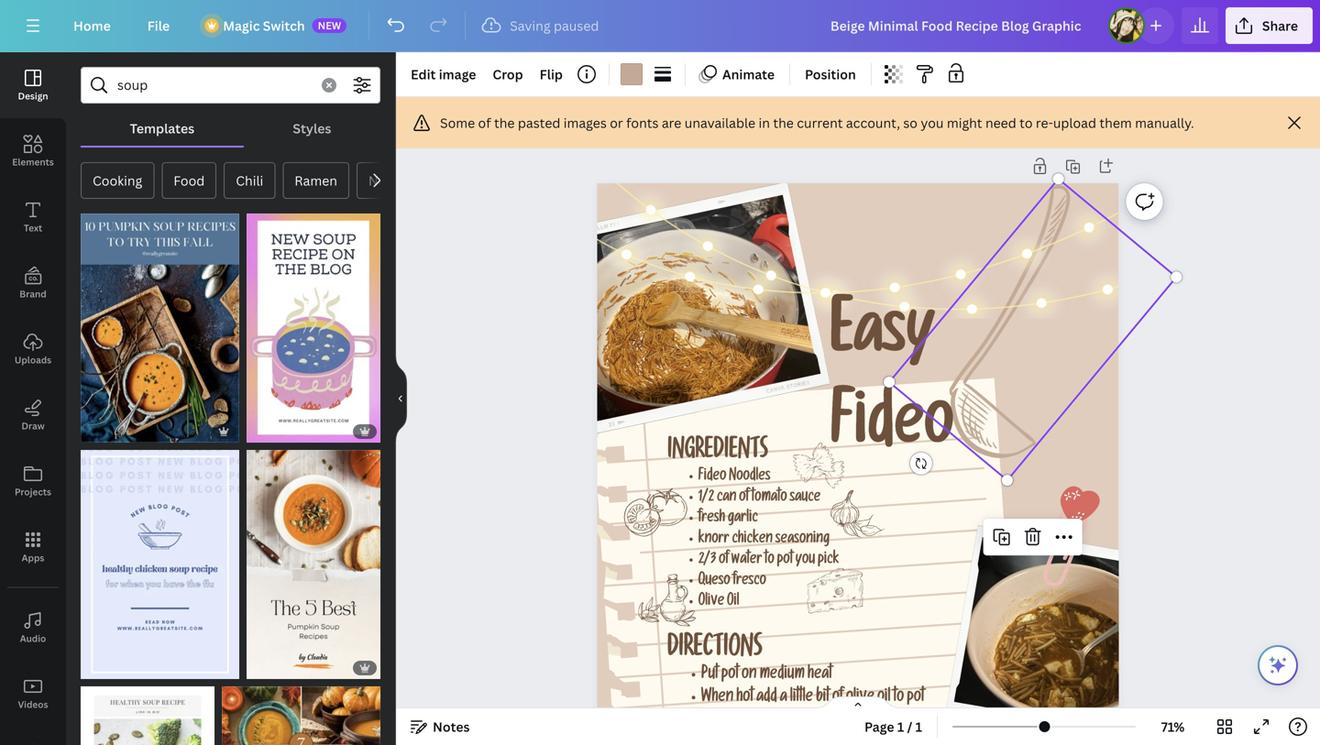 Task type: locate. For each thing, give the bounding box(es) containing it.
design button
[[0, 52, 66, 118]]

apps
[[22, 552, 44, 564]]

fideo
[[831, 398, 954, 467], [699, 470, 727, 486]]

2 1 from the left
[[916, 718, 922, 736]]

the right 'in' at the right
[[773, 114, 794, 132]]

main menu bar
[[0, 0, 1320, 52]]

are
[[662, 114, 682, 132]]

0 horizontal spatial fideo
[[699, 470, 727, 486]]

0 vertical spatial pot
[[777, 554, 793, 569]]

pasted
[[518, 114, 561, 132]]

2 vertical spatial to
[[894, 690, 904, 707]]

templates
[[130, 120, 194, 137]]

0 horizontal spatial to
[[765, 554, 775, 569]]

you down seasoning
[[796, 554, 815, 569]]

noodles
[[369, 172, 420, 189], [729, 470, 771, 486]]

to right water
[[765, 554, 775, 569]]

0 horizontal spatial you
[[796, 554, 815, 569]]

uploads button
[[0, 316, 66, 382]]

ingredients
[[668, 441, 768, 466]]

manually.
[[1135, 114, 1194, 132]]

1 right "/"
[[916, 718, 922, 736]]

pot down seasoning
[[777, 554, 793, 569]]

1 horizontal spatial noodles
[[729, 470, 771, 486]]

of right bit
[[833, 690, 844, 707]]

olive
[[846, 690, 875, 707]]

of
[[478, 114, 491, 132], [739, 491, 749, 507], [719, 554, 729, 569], [833, 690, 844, 707]]

1 left "/"
[[898, 718, 904, 736]]

0 vertical spatial fideo
[[831, 398, 954, 467]]

text button
[[0, 184, 66, 250]]

orange halloween healthy food recipe your story group
[[247, 439, 381, 679]]

1 1 from the left
[[898, 718, 904, 736]]

show pages image
[[814, 696, 902, 711]]

so
[[903, 114, 918, 132]]

1 horizontal spatial the
[[773, 114, 794, 132]]

#c8a994 image
[[621, 63, 643, 85], [621, 63, 643, 85]]

1 horizontal spatial fideo
[[831, 398, 954, 467]]

the left pasted
[[494, 114, 515, 132]]

0 horizontal spatial pot
[[722, 668, 739, 684]]

you inside fideo noodles 1/2 can of tomato sauce fresh garlic knorr chicken seasoning 2/3 of water to pot you pick queso fresco olive oil
[[796, 554, 815, 569]]

to
[[1020, 114, 1033, 132], [765, 554, 775, 569], [894, 690, 904, 707]]

farfalle pasta illustration image
[[793, 443, 845, 488]]

videos button
[[0, 661, 66, 727]]

0 vertical spatial you
[[921, 114, 944, 132]]

projects
[[15, 486, 51, 498]]

current
[[797, 114, 843, 132]]

page
[[865, 718, 894, 736]]

sauce
[[790, 491, 821, 507]]

1 vertical spatial pot
[[722, 668, 739, 684]]

cooking
[[93, 172, 142, 189]]

you
[[921, 114, 944, 132], [796, 554, 815, 569]]

71%
[[1161, 718, 1185, 736]]

animate button
[[693, 60, 782, 89]]

0 horizontal spatial the
[[494, 114, 515, 132]]

noodles right ramen button
[[369, 172, 420, 189]]

0 horizontal spatial noodles
[[369, 172, 420, 189]]

brand
[[20, 288, 46, 300]]

to left re-
[[1020, 114, 1033, 132]]

pot left on
[[722, 668, 739, 684]]

crop
[[493, 66, 523, 83]]

fonts
[[626, 114, 659, 132]]

to right oil
[[894, 690, 904, 707]]

home
[[73, 17, 111, 34]]

saving
[[510, 17, 551, 34]]

new
[[318, 18, 341, 32]]

audio button
[[0, 595, 66, 661]]

healthy soup and food recipes instagram story image
[[81, 687, 214, 745]]

oil
[[878, 690, 891, 707]]

edit image button
[[403, 60, 484, 89]]

flip
[[540, 66, 563, 83]]

account,
[[846, 114, 900, 132]]

position button
[[798, 60, 864, 89]]

them
[[1100, 114, 1132, 132]]

beige and brown simple fall pumpkin food recipe pinterest pin image
[[222, 687, 381, 745]]

noodles up 'tomato'
[[729, 470, 771, 486]]

0 vertical spatial to
[[1020, 114, 1033, 132]]

you right so
[[921, 114, 944, 132]]

1 horizontal spatial to
[[894, 690, 904, 707]]

notes button
[[403, 712, 477, 742]]

of right some
[[478, 114, 491, 132]]

garlic
[[728, 512, 758, 527]]

position
[[805, 66, 856, 83]]

edit
[[411, 66, 436, 83]]

orange blue pumpkin soup recipe pinterest pin image
[[81, 214, 239, 443]]

71% button
[[1143, 712, 1203, 742]]

0 horizontal spatial 1
[[898, 718, 904, 736]]

1 horizontal spatial pot
[[777, 554, 793, 569]]

/
[[907, 718, 913, 736]]

in
[[759, 114, 770, 132]]

audio
[[20, 633, 46, 645]]

file button
[[133, 7, 184, 44]]

1 horizontal spatial 1
[[916, 718, 922, 736]]

1 vertical spatial noodles
[[729, 470, 771, 486]]

styles
[[293, 120, 331, 137]]

2 the from the left
[[773, 114, 794, 132]]

2 horizontal spatial pot
[[907, 690, 925, 707]]

projects button
[[0, 448, 66, 514]]

knorr
[[699, 533, 730, 548]]

food
[[174, 172, 205, 189]]

pot inside fideo noodles 1/2 can of tomato sauce fresh garlic knorr chicken seasoning 2/3 of water to pot you pick queso fresco olive oil
[[777, 554, 793, 569]]

fideo inside fideo noodles 1/2 can of tomato sauce fresh garlic knorr chicken seasoning 2/3 of water to pot you pick queso fresco olive oil
[[699, 470, 727, 486]]

pink and white illustrated new soup recipe instagram story image
[[247, 214, 381, 443]]

to inside put pot on medium heat when hot add a little bit of olive oil to pot
[[894, 690, 904, 707]]

1 vertical spatial fideo
[[699, 470, 727, 486]]

queso
[[699, 574, 731, 590]]

pot
[[777, 554, 793, 569], [722, 668, 739, 684], [907, 690, 925, 707]]

2/3
[[699, 554, 716, 569]]

noodles inside fideo noodles 1/2 can of tomato sauce fresh garlic knorr chicken seasoning 2/3 of water to pot you pick queso fresco olive oil
[[729, 470, 771, 486]]

share button
[[1226, 7, 1313, 44]]

saving paused status
[[473, 15, 608, 37]]

1 vertical spatial to
[[765, 554, 775, 569]]

brand button
[[0, 250, 66, 316]]

0 vertical spatial noodles
[[369, 172, 420, 189]]

pot up "/"
[[907, 690, 925, 707]]

1 vertical spatial you
[[796, 554, 815, 569]]

uploads
[[15, 354, 51, 366]]

beige and brown simple fall pumpkin food recipe pinterest pin group
[[222, 676, 381, 745]]

side panel tab list
[[0, 52, 66, 745]]

tomato
[[752, 491, 787, 507]]

of inside put pot on medium heat when hot add a little bit of olive oil to pot
[[833, 690, 844, 707]]

switch
[[263, 17, 305, 34]]



Task type: vqa. For each thing, say whether or not it's contained in the screenshot.
the Decide at the top of page
no



Task type: describe. For each thing, give the bounding box(es) containing it.
canva assistant image
[[1267, 655, 1289, 677]]

blue cooking chicken soup recipe pinterest pin image
[[81, 450, 239, 679]]

fresco
[[733, 574, 767, 590]]

saving paused
[[510, 17, 599, 34]]

image
[[439, 66, 476, 83]]

draw button
[[0, 382, 66, 448]]

1/2
[[699, 491, 715, 507]]

fideo noodles 1/2 can of tomato sauce fresh garlic knorr chicken seasoning 2/3 of water to pot you pick queso fresco olive oil
[[699, 470, 839, 611]]

cooking button
[[81, 162, 154, 199]]

share
[[1262, 17, 1298, 34]]

fresh
[[699, 512, 725, 527]]

templates button
[[81, 111, 244, 146]]

hide image
[[395, 355, 407, 443]]

directions
[[668, 638, 763, 666]]

fideo for fideo noodles 1/2 can of tomato sauce fresh garlic knorr chicken seasoning 2/3 of water to pot you pick queso fresco olive oil
[[699, 470, 727, 486]]

when
[[702, 690, 734, 707]]

styles button
[[244, 111, 381, 146]]

water
[[732, 554, 762, 569]]

can
[[717, 491, 737, 507]]

chili
[[236, 172, 263, 189]]

orange blue pumpkin soup recipe pinterest pin group
[[81, 203, 239, 443]]

crop button
[[485, 60, 531, 89]]

little
[[790, 690, 813, 707]]

laddle icon image
[[890, 179, 1177, 480]]

oil
[[727, 595, 740, 611]]

file
[[147, 17, 170, 34]]

might
[[947, 114, 983, 132]]

of right can at the bottom of the page
[[739, 491, 749, 507]]

olive oil hand drawn image
[[639, 574, 696, 627]]

draw
[[21, 420, 45, 432]]

notes
[[433, 718, 470, 736]]

a
[[780, 690, 788, 707]]

ramen
[[295, 172, 337, 189]]

2 horizontal spatial to
[[1020, 114, 1033, 132]]

heat
[[808, 668, 833, 684]]

pick
[[818, 554, 839, 569]]

Search 800 x 1200 px templates search field
[[117, 68, 311, 103]]

noodles button
[[357, 162, 432, 199]]

noodles inside button
[[369, 172, 420, 189]]

1 the from the left
[[494, 114, 515, 132]]

page 1 / 1
[[865, 718, 922, 736]]

videos
[[18, 699, 48, 711]]

paused
[[554, 17, 599, 34]]

blue cooking chicken soup recipe pinterest pin group
[[81, 439, 239, 679]]

animate
[[722, 66, 775, 83]]

upload
[[1053, 114, 1097, 132]]

of right the 2/3
[[719, 554, 729, 569]]

add
[[757, 690, 777, 707]]

some of the pasted images or fonts are unavailable in the current account, so you might need to re-upload them manually.
[[440, 114, 1194, 132]]

2 vertical spatial pot
[[907, 690, 925, 707]]

healthy soup and food recipes instagram story group
[[81, 676, 214, 745]]

unavailable
[[685, 114, 756, 132]]

to inside fideo noodles 1/2 can of tomato sauce fresh garlic knorr chicken seasoning 2/3 of water to pot you pick queso fresco olive oil
[[765, 554, 775, 569]]

olive
[[699, 595, 725, 611]]

medium
[[760, 668, 805, 684]]

seasoning
[[776, 533, 830, 548]]

put
[[702, 668, 719, 684]]

put pot on medium heat when hot add a little bit of olive oil to pot
[[702, 668, 925, 707]]

text
[[24, 222, 42, 234]]

or
[[610, 114, 623, 132]]

Design title text field
[[816, 7, 1101, 44]]

home link
[[59, 7, 125, 44]]

some
[[440, 114, 475, 132]]

images
[[564, 114, 607, 132]]

edit image
[[411, 66, 476, 83]]

fideo for fideo
[[831, 398, 954, 467]]

food button
[[162, 162, 217, 199]]

on
[[742, 668, 757, 684]]

design
[[18, 90, 48, 102]]

flip button
[[532, 60, 570, 89]]

ramen button
[[283, 162, 349, 199]]

bit
[[816, 690, 830, 707]]

hot
[[737, 690, 754, 707]]

orange halloween healthy food recipe your story image
[[247, 450, 381, 679]]

re-
[[1036, 114, 1053, 132]]

easy
[[831, 307, 935, 375]]

elements button
[[0, 118, 66, 184]]

need
[[986, 114, 1017, 132]]

magic switch
[[223, 17, 305, 34]]

apps button
[[0, 514, 66, 580]]

1 horizontal spatial you
[[921, 114, 944, 132]]

pink and white illustrated new soup recipe instagram story group
[[247, 203, 381, 443]]

elements
[[12, 156, 54, 168]]

chicken
[[732, 533, 773, 548]]



